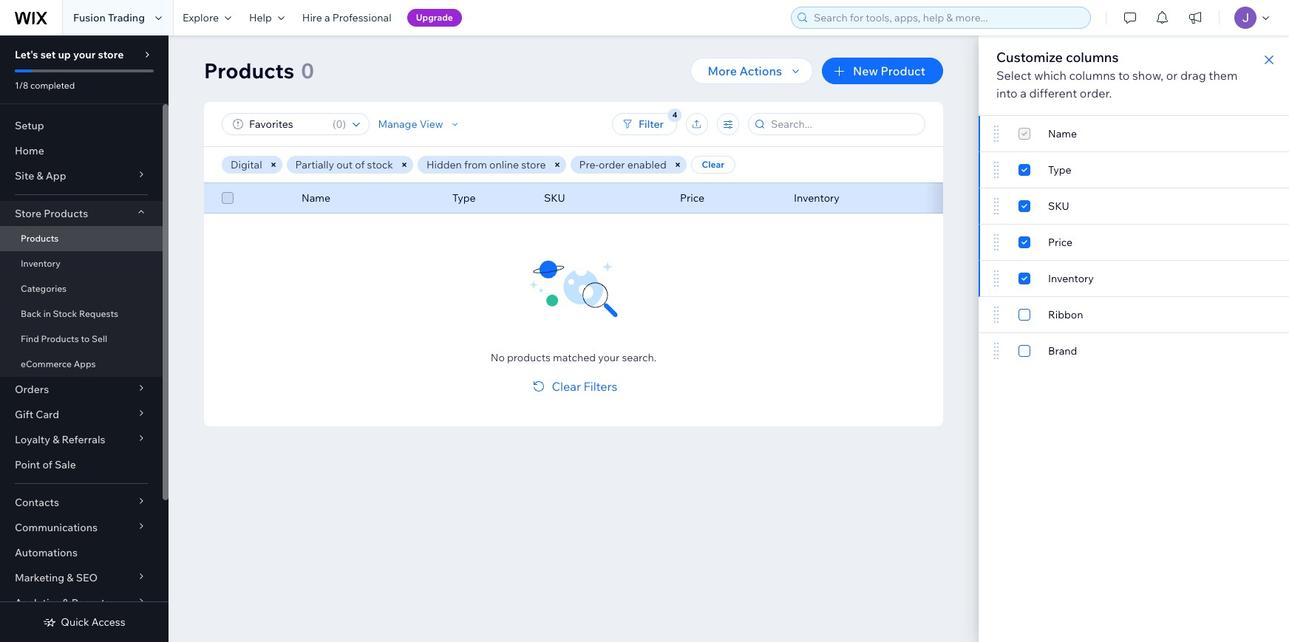 Task type: vqa. For each thing, say whether or not it's contained in the screenshot.
category image
no



Task type: describe. For each thing, give the bounding box(es) containing it.
drag . image for price
[[993, 234, 1001, 251]]

inventory button
[[979, 261, 1290, 297]]

sell
[[92, 334, 107, 345]]

different
[[1030, 86, 1078, 101]]

let's
[[15, 48, 38, 61]]

loyalty & referrals button
[[0, 427, 163, 453]]

find products to sell
[[21, 334, 107, 345]]

from
[[464, 158, 487, 172]]

view
[[420, 118, 444, 131]]

quick access
[[61, 616, 125, 629]]

contacts button
[[0, 490, 163, 516]]

enabled
[[628, 158, 667, 172]]

store
[[15, 207, 41, 220]]

1/8
[[15, 80, 28, 91]]

clear filters
[[552, 379, 618, 394]]

automations
[[15, 547, 78, 560]]

0 vertical spatial columns
[[1067, 49, 1119, 66]]

up
[[58, 48, 71, 61]]

loyalty
[[15, 433, 50, 447]]

product
[[881, 64, 926, 78]]

referrals
[[62, 433, 105, 447]]

drag . image for inventory
[[993, 270, 1001, 288]]

home
[[15, 144, 44, 158]]

name button
[[979, 116, 1290, 152]]

hire
[[302, 11, 322, 24]]

partially out of stock
[[296, 158, 393, 172]]

actions
[[740, 64, 783, 78]]

clear filters button
[[530, 378, 618, 396]]

upgrade button
[[407, 9, 462, 27]]

explore
[[183, 11, 219, 24]]

sidebar element
[[0, 36, 169, 643]]

store products
[[15, 207, 88, 220]]

help button
[[240, 0, 294, 36]]

them
[[1209, 68, 1238, 83]]

filter
[[639, 118, 664, 131]]

drag . image for name
[[993, 125, 1001, 143]]

filter button
[[612, 113, 677, 135]]

orders
[[15, 383, 49, 396]]

upgrade
[[416, 12, 453, 23]]

site & app
[[15, 169, 66, 183]]

card
[[36, 408, 59, 422]]

setup link
[[0, 113, 163, 138]]

analytics
[[15, 597, 60, 610]]

hire a professional link
[[294, 0, 401, 36]]

& for loyalty
[[53, 433, 59, 447]]

new product button
[[822, 58, 944, 84]]

of inside sidebar element
[[42, 459, 52, 472]]

your for search.
[[598, 351, 620, 365]]

1 vertical spatial columns
[[1070, 68, 1116, 83]]

0 for ( 0 )
[[336, 118, 343, 131]]

find
[[21, 334, 39, 345]]

clear for clear filters
[[552, 379, 581, 394]]

store products button
[[0, 201, 163, 226]]

quick access button
[[43, 616, 125, 629]]

a inside customize columns select which columns to show, or drag them into a different order.
[[1021, 86, 1027, 101]]

1/8 completed
[[15, 80, 75, 91]]

show,
[[1133, 68, 1164, 83]]

fusion trading
[[73, 11, 145, 24]]

0 vertical spatial inventory
[[794, 192, 840, 205]]

point of sale link
[[0, 453, 163, 478]]

customize columns select which columns to show, or drag them into a different order.
[[997, 49, 1238, 101]]

drag
[[1181, 68, 1207, 83]]

your for store
[[73, 48, 96, 61]]

trading
[[108, 11, 145, 24]]

products link
[[0, 226, 163, 251]]

requests
[[79, 308, 118, 320]]

access
[[92, 616, 125, 629]]

manage view
[[379, 118, 444, 131]]

in
[[43, 308, 51, 320]]

out
[[337, 158, 353, 172]]

pre-order enabled
[[579, 158, 667, 172]]

brand
[[1049, 345, 1078, 358]]

matched
[[553, 351, 596, 365]]

into
[[997, 86, 1018, 101]]

store inside sidebar element
[[98, 48, 124, 61]]

categories
[[21, 283, 67, 294]]

products
[[507, 351, 551, 365]]

type inside the type button
[[1049, 163, 1072, 177]]

ribbon button
[[979, 297, 1290, 334]]

clear for clear
[[702, 159, 725, 170]]

site & app button
[[0, 163, 163, 189]]

manage
[[379, 118, 418, 131]]



Task type: locate. For each thing, give the bounding box(es) containing it.
1 vertical spatial of
[[42, 459, 52, 472]]

drag . image
[[993, 125, 1001, 143], [993, 161, 1001, 179], [993, 197, 1001, 215]]

a right hire
[[325, 11, 330, 24]]

1 vertical spatial 0
[[336, 118, 343, 131]]

help
[[249, 11, 272, 24]]

0 vertical spatial clear
[[702, 159, 725, 170]]

0 vertical spatial drag . image
[[993, 125, 1001, 143]]

1 horizontal spatial name
[[1049, 127, 1078, 141]]

no products matched your search.
[[491, 351, 657, 365]]

contacts
[[15, 496, 59, 510]]

2 vertical spatial inventory
[[1049, 272, 1095, 285]]

analytics & reports
[[15, 597, 110, 610]]

sku inside the sku button
[[1049, 200, 1070, 213]]

products inside popup button
[[44, 207, 88, 220]]

home link
[[0, 138, 163, 163]]

0 up partially out of stock
[[336, 118, 343, 131]]

0 vertical spatial 0
[[301, 58, 314, 84]]

drag . image inside the price button
[[993, 234, 1001, 251]]

Search for tools, apps, help & more... field
[[810, 7, 1086, 28]]

2 horizontal spatial inventory
[[1049, 272, 1095, 285]]

hidden from online store
[[427, 158, 546, 172]]

1 vertical spatial drag . image
[[993, 161, 1001, 179]]

manage view button
[[379, 118, 462, 131]]

1 horizontal spatial store
[[522, 158, 546, 172]]

0 vertical spatial store
[[98, 48, 124, 61]]

your inside sidebar element
[[73, 48, 96, 61]]

1 horizontal spatial of
[[355, 158, 365, 172]]

drag . image inside name button
[[993, 125, 1001, 143]]

0 vertical spatial to
[[1119, 68, 1130, 83]]

find products to sell link
[[0, 327, 163, 352]]

your up filters
[[598, 351, 620, 365]]

marketing & seo
[[15, 572, 98, 585]]

0 vertical spatial type
[[1049, 163, 1072, 177]]

0 vertical spatial of
[[355, 158, 365, 172]]

& inside dropdown button
[[62, 597, 69, 610]]

new product
[[854, 64, 926, 78]]

1 drag . image from the top
[[993, 234, 1001, 251]]

site
[[15, 169, 34, 183]]

communications
[[15, 521, 98, 535]]

drag . image for sku
[[993, 197, 1001, 215]]

1 vertical spatial inventory
[[21, 258, 61, 269]]

products up products link
[[44, 207, 88, 220]]

price down clear button
[[680, 192, 705, 205]]

1 horizontal spatial type
[[1049, 163, 1072, 177]]

1 vertical spatial a
[[1021, 86, 1027, 101]]

0 vertical spatial a
[[325, 11, 330, 24]]

Unsaved view field
[[245, 114, 328, 135]]

categories link
[[0, 277, 163, 302]]

back in stock requests link
[[0, 302, 163, 327]]

order.
[[1080, 86, 1113, 101]]

ribbon
[[1049, 308, 1084, 322]]

0 horizontal spatial 0
[[301, 58, 314, 84]]

loyalty & referrals
[[15, 433, 105, 447]]

sale
[[55, 459, 76, 472]]

sku button
[[979, 189, 1290, 225]]

customize
[[997, 49, 1064, 66]]

your right up
[[73, 48, 96, 61]]

0 horizontal spatial clear
[[552, 379, 581, 394]]

of right out
[[355, 158, 365, 172]]

1 horizontal spatial your
[[598, 351, 620, 365]]

stock
[[53, 308, 77, 320]]

point of sale
[[15, 459, 76, 472]]

brand button
[[979, 334, 1290, 369]]

)
[[343, 118, 346, 131]]

which
[[1035, 68, 1067, 83]]

clear inside button
[[702, 159, 725, 170]]

to inside sidebar element
[[81, 334, 90, 345]]

1 vertical spatial type
[[453, 192, 476, 205]]

0 horizontal spatial a
[[325, 11, 330, 24]]

2 drag . image from the top
[[993, 161, 1001, 179]]

drag . image for brand
[[993, 342, 1001, 360]]

partially
[[296, 158, 334, 172]]

inventory link
[[0, 251, 163, 277]]

inventory
[[794, 192, 840, 205], [21, 258, 61, 269], [1049, 272, 1095, 285]]

ecommerce apps
[[21, 359, 96, 370]]

no
[[491, 351, 505, 365]]

0 horizontal spatial price
[[680, 192, 705, 205]]

columns
[[1067, 49, 1119, 66], [1070, 68, 1116, 83]]

let's set up your store
[[15, 48, 124, 61]]

store down fusion trading
[[98, 48, 124, 61]]

or
[[1167, 68, 1178, 83]]

back
[[21, 308, 41, 320]]

drag . image inside ribbon button
[[993, 306, 1001, 324]]

select
[[997, 68, 1032, 83]]

clear down no products matched your search.
[[552, 379, 581, 394]]

1 horizontal spatial sku
[[1049, 200, 1070, 213]]

store right online
[[522, 158, 546, 172]]

set
[[40, 48, 56, 61]]

clear button
[[691, 156, 736, 174]]

price inside button
[[1049, 236, 1073, 249]]

ecommerce
[[21, 359, 72, 370]]

3 drag . image from the top
[[993, 197, 1001, 215]]

1 vertical spatial price
[[1049, 236, 1073, 249]]

2 vertical spatial drag . image
[[993, 197, 1001, 215]]

to inside customize columns select which columns to show, or drag them into a different order.
[[1119, 68, 1130, 83]]

more
[[708, 64, 737, 78]]

products down help
[[204, 58, 295, 84]]

&
[[37, 169, 43, 183], [53, 433, 59, 447], [67, 572, 74, 585], [62, 597, 69, 610]]

1 vertical spatial your
[[598, 351, 620, 365]]

1 vertical spatial name
[[302, 192, 331, 205]]

& right site
[[37, 169, 43, 183]]

0 horizontal spatial of
[[42, 459, 52, 472]]

of
[[355, 158, 365, 172], [42, 459, 52, 472]]

setup
[[15, 119, 44, 132]]

3 drag . image from the top
[[993, 306, 1001, 324]]

( 0 )
[[333, 118, 346, 131]]

0 vertical spatial your
[[73, 48, 96, 61]]

inventory inside sidebar element
[[21, 258, 61, 269]]

online
[[490, 158, 519, 172]]

1 vertical spatial clear
[[552, 379, 581, 394]]

0 horizontal spatial your
[[73, 48, 96, 61]]

0 horizontal spatial store
[[98, 48, 124, 61]]

gift
[[15, 408, 33, 422]]

hire a professional
[[302, 11, 392, 24]]

to left sell
[[81, 334, 90, 345]]

reports
[[71, 597, 110, 610]]

clear inside button
[[552, 379, 581, 394]]

1 horizontal spatial clear
[[702, 159, 725, 170]]

1 horizontal spatial inventory
[[794, 192, 840, 205]]

1 horizontal spatial to
[[1119, 68, 1130, 83]]

type button
[[979, 152, 1290, 189]]

pre-
[[579, 158, 599, 172]]

completed
[[30, 80, 75, 91]]

0 horizontal spatial sku
[[544, 192, 566, 205]]

(
[[333, 118, 336, 131]]

4 drag . image from the top
[[993, 342, 1001, 360]]

seo
[[76, 572, 98, 585]]

1 horizontal spatial 0
[[336, 118, 343, 131]]

drag . image
[[993, 234, 1001, 251], [993, 270, 1001, 288], [993, 306, 1001, 324], [993, 342, 1001, 360]]

a
[[325, 11, 330, 24], [1021, 86, 1027, 101]]

inventory inside button
[[1049, 272, 1095, 285]]

& right loyalty
[[53, 433, 59, 447]]

a right into
[[1021, 86, 1027, 101]]

drag . image inside brand button
[[993, 342, 1001, 360]]

stock
[[367, 158, 393, 172]]

1 drag . image from the top
[[993, 125, 1001, 143]]

1 horizontal spatial price
[[1049, 236, 1073, 249]]

0 horizontal spatial type
[[453, 192, 476, 205]]

products up ecommerce apps
[[41, 334, 79, 345]]

drag . image for ribbon
[[993, 306, 1001, 324]]

communications button
[[0, 516, 163, 541]]

digital
[[231, 158, 262, 172]]

order
[[599, 158, 625, 172]]

2 drag . image from the top
[[993, 270, 1001, 288]]

name down different
[[1049, 127, 1078, 141]]

0 horizontal spatial inventory
[[21, 258, 61, 269]]

& for marketing
[[67, 572, 74, 585]]

point
[[15, 459, 40, 472]]

marketing
[[15, 572, 64, 585]]

& up 'quick'
[[62, 597, 69, 610]]

0 for products 0
[[301, 58, 314, 84]]

products 0
[[204, 58, 314, 84]]

new
[[854, 64, 879, 78]]

clear right enabled
[[702, 159, 725, 170]]

& for analytics
[[62, 597, 69, 610]]

1 vertical spatial store
[[522, 158, 546, 172]]

ecommerce apps link
[[0, 352, 163, 377]]

name down the partially
[[302, 192, 331, 205]]

drag . image for type
[[993, 161, 1001, 179]]

name inside button
[[1049, 127, 1078, 141]]

0 horizontal spatial name
[[302, 192, 331, 205]]

products down store
[[21, 233, 59, 244]]

1 horizontal spatial a
[[1021, 86, 1027, 101]]

products
[[204, 58, 295, 84], [44, 207, 88, 220], [21, 233, 59, 244], [41, 334, 79, 345]]

0 horizontal spatial to
[[81, 334, 90, 345]]

app
[[46, 169, 66, 183]]

0 vertical spatial price
[[680, 192, 705, 205]]

filters
[[584, 379, 618, 394]]

& for site
[[37, 169, 43, 183]]

drag . image inside the type button
[[993, 161, 1001, 179]]

price up ribbon
[[1049, 236, 1073, 249]]

price button
[[979, 225, 1290, 261]]

to left show, on the right
[[1119, 68, 1130, 83]]

of left sale
[[42, 459, 52, 472]]

None checkbox
[[1019, 125, 1031, 143], [1019, 161, 1031, 179], [222, 189, 234, 207], [1019, 234, 1031, 251], [1019, 270, 1031, 288], [1019, 125, 1031, 143], [1019, 161, 1031, 179], [222, 189, 234, 207], [1019, 234, 1031, 251], [1019, 270, 1031, 288]]

gift card
[[15, 408, 59, 422]]

hidden
[[427, 158, 462, 172]]

None checkbox
[[1019, 197, 1031, 215], [1019, 306, 1031, 324], [1019, 342, 1031, 360], [1019, 197, 1031, 215], [1019, 306, 1031, 324], [1019, 342, 1031, 360]]

more actions
[[708, 64, 783, 78]]

0 down hire
[[301, 58, 314, 84]]

drag . image inside the sku button
[[993, 197, 1001, 215]]

drag . image inside the inventory button
[[993, 270, 1001, 288]]

0 vertical spatial name
[[1049, 127, 1078, 141]]

quick
[[61, 616, 89, 629]]

type
[[1049, 163, 1072, 177], [453, 192, 476, 205]]

& left seo
[[67, 572, 74, 585]]

Search... field
[[767, 114, 921, 135]]

1 vertical spatial to
[[81, 334, 90, 345]]

0
[[301, 58, 314, 84], [336, 118, 343, 131]]



